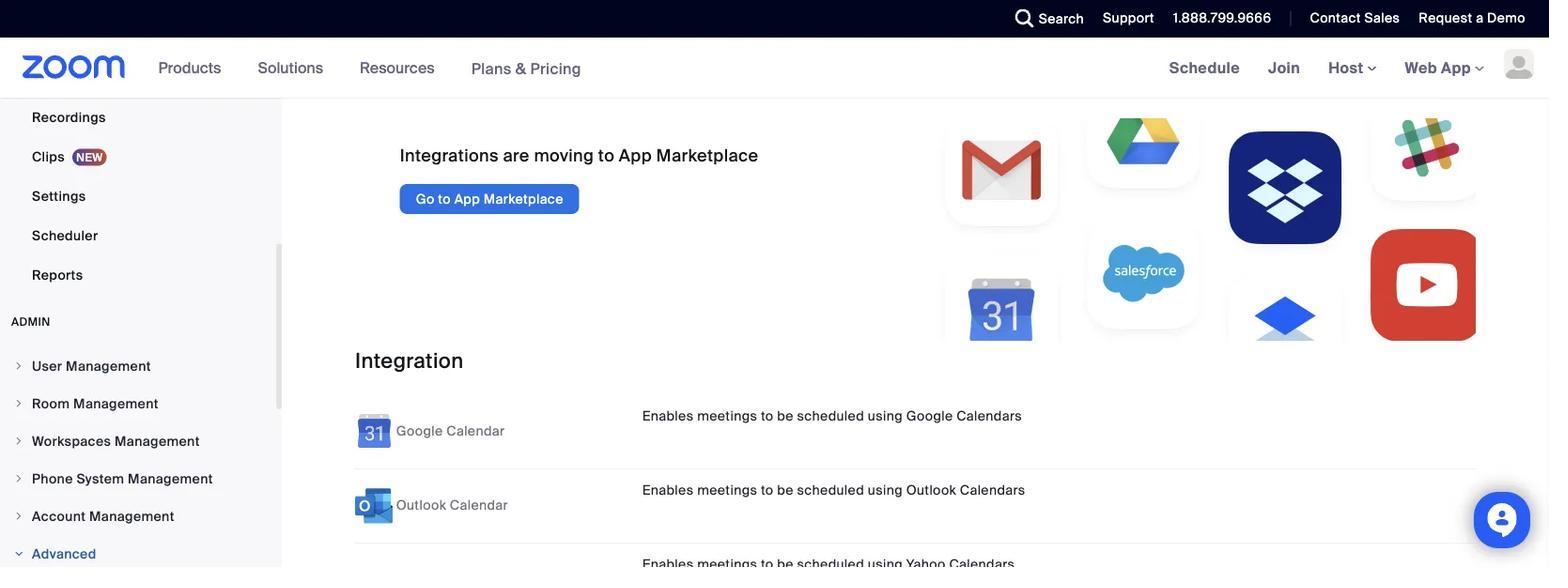 Task type: describe. For each thing, give the bounding box(es) containing it.
resources button
[[360, 38, 443, 98]]

demo
[[1487, 9, 1526, 27]]

search
[[1039, 10, 1084, 27]]

join
[[1268, 58, 1300, 78]]

scheduled for outlook
[[797, 482, 864, 500]]

pricing
[[530, 58, 581, 78]]

host
[[1329, 58, 1367, 78]]

management inside menu item
[[128, 470, 213, 488]]

calendar for outlook calendar
[[450, 497, 508, 514]]

management for user management
[[66, 357, 151, 375]]

right image for room management
[[13, 398, 24, 410]]

clips link
[[0, 138, 276, 176]]

search button
[[1001, 0, 1089, 38]]

contact
[[1310, 9, 1361, 27]]

personal menu menu
[[0, 0, 276, 296]]

meetings navigation
[[1155, 38, 1549, 99]]

marketplace image
[[848, 118, 1549, 390]]

scheduler
[[32, 227, 98, 244]]

admin menu menu
[[0, 349, 276, 567]]

calendar for google calendar
[[447, 423, 505, 440]]

room management
[[32, 395, 159, 412]]

app inside go to app marketplace button
[[454, 190, 480, 207]]

integrations are moving to app marketplace
[[400, 145, 759, 166]]

resources
[[360, 58, 435, 78]]

be for outlook
[[777, 482, 794, 500]]

host button
[[1329, 58, 1377, 78]]

scheduled for google
[[797, 408, 864, 425]]

workspaces management
[[32, 433, 200, 450]]

outlook calendar
[[396, 497, 508, 514]]

1 vertical spatial app
[[619, 145, 652, 166]]

profile picture image
[[1504, 49, 1534, 79]]

request
[[1419, 9, 1473, 27]]

plans & pricing
[[471, 58, 581, 78]]

plans
[[471, 58, 512, 78]]

be for google
[[777, 408, 794, 425]]

1 horizontal spatial marketplace
[[656, 145, 759, 166]]

reports link
[[0, 256, 276, 294]]

web app button
[[1405, 58, 1484, 78]]

right image inside advanced menu item
[[13, 549, 24, 560]]

settings link
[[0, 178, 276, 215]]

right image for user management
[[13, 361, 24, 372]]

meetings for enables meetings to be scheduled using outlook calendars
[[697, 482, 757, 500]]

schedule link
[[1155, 38, 1254, 98]]

side navigation navigation
[[0, 0, 282, 567]]

account management menu item
[[0, 499, 276, 535]]

&
[[515, 58, 526, 78]]

app inside meetings "navigation"
[[1441, 58, 1471, 78]]

sales
[[1365, 9, 1400, 27]]

settings
[[32, 187, 86, 205]]

schedule
[[1169, 58, 1240, 78]]

contact sales
[[1310, 9, 1400, 27]]

calendars for enables meetings to be scheduled using google calendars
[[957, 408, 1022, 425]]

workspaces management menu item
[[0, 424, 276, 459]]



Task type: vqa. For each thing, say whether or not it's contained in the screenshot.
right icon related to Advanced
yes



Task type: locate. For each thing, give the bounding box(es) containing it.
admin
[[11, 315, 51, 329]]

workspaces
[[32, 433, 111, 450]]

1 vertical spatial enables
[[642, 482, 694, 500]]

right image left room
[[13, 398, 24, 410]]

enables meetings to be scheduled using google calendars
[[642, 408, 1022, 425]]

1 vertical spatial using
[[868, 482, 903, 500]]

3 right image from the top
[[13, 549, 24, 560]]

management down room management menu item
[[115, 433, 200, 450]]

3 right image from the top
[[13, 436, 24, 447]]

0 horizontal spatial outlook
[[396, 497, 446, 514]]

right image inside account management menu item
[[13, 511, 24, 522]]

banner
[[0, 38, 1549, 99]]

go to app marketplace
[[416, 190, 563, 207]]

app right web
[[1441, 58, 1471, 78]]

management for account management
[[89, 508, 174, 525]]

2 vertical spatial right image
[[13, 436, 24, 447]]

outlook calendar image
[[355, 488, 393, 525]]

to inside button
[[438, 190, 451, 207]]

phone system management
[[32, 470, 213, 488]]

right image inside room management menu item
[[13, 398, 24, 410]]

banner containing products
[[0, 38, 1549, 99]]

1.888.799.9666 button
[[1159, 0, 1276, 38], [1173, 9, 1272, 27]]

solutions
[[258, 58, 323, 78]]

support link
[[1089, 0, 1159, 38], [1103, 9, 1154, 27]]

calendar down the google calendar at the left bottom of the page
[[450, 497, 508, 514]]

system
[[76, 470, 124, 488]]

enables for enables meetings to be scheduled using outlook calendars
[[642, 482, 694, 500]]

right image left advanced at the bottom of the page
[[13, 549, 24, 560]]

integration heading
[[355, 348, 1476, 375]]

phone
[[32, 470, 73, 488]]

1.888.799.9666 button up schedule on the top
[[1159, 0, 1276, 38]]

google right google calendar image
[[396, 423, 443, 440]]

user management menu item
[[0, 349, 276, 384]]

right image inside user management menu item
[[13, 361, 24, 372]]

to
[[598, 145, 615, 166], [438, 190, 451, 207], [761, 408, 774, 425], [761, 482, 774, 500]]

management up room management
[[66, 357, 151, 375]]

enables meetings to be scheduled using outlook calendars
[[642, 482, 1026, 500]]

calendar up outlook calendar
[[447, 423, 505, 440]]

1 vertical spatial meetings
[[697, 482, 757, 500]]

using for outlook
[[868, 482, 903, 500]]

advanced menu item
[[0, 536, 276, 567]]

scheduler link
[[0, 217, 276, 255]]

support
[[1103, 9, 1154, 27]]

user management
[[32, 357, 151, 375]]

integration
[[355, 348, 464, 375]]

0 vertical spatial enables
[[642, 408, 694, 425]]

right image for account
[[13, 511, 24, 522]]

marketplace
[[656, 145, 759, 166], [484, 190, 563, 207]]

products
[[158, 58, 221, 78]]

0 vertical spatial calendars
[[957, 408, 1022, 425]]

enables
[[642, 408, 694, 425], [642, 482, 694, 500]]

calendar
[[447, 423, 505, 440], [450, 497, 508, 514]]

0 vertical spatial right image
[[13, 361, 24, 372]]

go
[[416, 190, 435, 207]]

0 horizontal spatial app
[[454, 190, 480, 207]]

1 horizontal spatial google
[[906, 408, 953, 425]]

using
[[868, 408, 903, 425], [868, 482, 903, 500]]

account
[[32, 508, 86, 525]]

management for room management
[[73, 395, 159, 412]]

1 vertical spatial marketplace
[[484, 190, 563, 207]]

request a demo link
[[1405, 0, 1549, 38], [1419, 9, 1526, 27]]

1 be from the top
[[777, 408, 794, 425]]

integrations
[[400, 145, 499, 166]]

2 vertical spatial right image
[[13, 549, 24, 560]]

google
[[906, 408, 953, 425], [396, 423, 443, 440]]

be down enables meetings to be scheduled using google calendars
[[777, 482, 794, 500]]

right image inside the workspaces management menu item
[[13, 436, 24, 447]]

using down enables meetings to be scheduled using google calendars
[[868, 482, 903, 500]]

right image left workspaces
[[13, 436, 24, 447]]

right image left account
[[13, 511, 24, 522]]

right image
[[13, 361, 24, 372], [13, 398, 24, 410], [13, 436, 24, 447]]

phone system management menu item
[[0, 461, 276, 497]]

1 meetings from the top
[[697, 408, 757, 425]]

plans & pricing link
[[471, 58, 581, 78], [471, 58, 581, 78]]

1 vertical spatial right image
[[13, 398, 24, 410]]

scheduled down enables meetings to be scheduled using google calendars
[[797, 482, 864, 500]]

right image for phone
[[13, 473, 24, 485]]

0 vertical spatial using
[[868, 408, 903, 425]]

are
[[503, 145, 530, 166]]

1 right image from the top
[[13, 473, 24, 485]]

room management menu item
[[0, 386, 276, 422]]

0 vertical spatial right image
[[13, 473, 24, 485]]

clips
[[32, 148, 65, 165]]

2 scheduled from the top
[[797, 482, 864, 500]]

1 enables from the top
[[642, 408, 694, 425]]

meetings
[[697, 408, 757, 425], [697, 482, 757, 500]]

solutions button
[[258, 38, 332, 98]]

google down integration heading
[[906, 408, 953, 425]]

advanced
[[32, 545, 96, 563]]

calendars
[[957, 408, 1022, 425], [960, 482, 1026, 500]]

1 vertical spatial calendars
[[960, 482, 1026, 500]]

1 horizontal spatial app
[[619, 145, 652, 166]]

enables for enables meetings to be scheduled using google calendars
[[642, 408, 694, 425]]

moving
[[534, 145, 594, 166]]

1 right image from the top
[[13, 361, 24, 372]]

0 vertical spatial scheduled
[[797, 408, 864, 425]]

right image left phone
[[13, 473, 24, 485]]

outlook
[[906, 482, 956, 500], [396, 497, 446, 514]]

calendars for enables meetings to be scheduled using outlook calendars
[[960, 482, 1026, 500]]

product information navigation
[[144, 38, 596, 99]]

scheduled
[[797, 408, 864, 425], [797, 482, 864, 500]]

1 scheduled from the top
[[797, 408, 864, 425]]

1 vertical spatial be
[[777, 482, 794, 500]]

1 vertical spatial calendar
[[450, 497, 508, 514]]

room
[[32, 395, 70, 412]]

zoom logo image
[[23, 55, 126, 79]]

2 be from the top
[[777, 482, 794, 500]]

recordings
[[32, 109, 106, 126]]

be up the enables meetings to be scheduled using outlook calendars
[[777, 408, 794, 425]]

0 vertical spatial meetings
[[697, 408, 757, 425]]

0 horizontal spatial google
[[396, 423, 443, 440]]

reports
[[32, 266, 83, 284]]

0 vertical spatial be
[[777, 408, 794, 425]]

scheduled up the enables meetings to be scheduled using outlook calendars
[[797, 408, 864, 425]]

right image inside phone system management menu item
[[13, 473, 24, 485]]

2 right image from the top
[[13, 511, 24, 522]]

contact sales link
[[1296, 0, 1405, 38], [1310, 9, 1400, 27]]

0 vertical spatial app
[[1441, 58, 1471, 78]]

management up workspaces management on the left bottom
[[73, 395, 159, 412]]

1 using from the top
[[868, 408, 903, 425]]

0 vertical spatial marketplace
[[656, 145, 759, 166]]

account management
[[32, 508, 174, 525]]

2 horizontal spatial app
[[1441, 58, 1471, 78]]

management down the workspaces management menu item
[[128, 470, 213, 488]]

2 enables from the top
[[642, 482, 694, 500]]

marketplace inside button
[[484, 190, 563, 207]]

google calendar image
[[355, 414, 393, 451]]

app
[[1441, 58, 1471, 78], [619, 145, 652, 166], [454, 190, 480, 207]]

app right go
[[454, 190, 480, 207]]

be
[[777, 408, 794, 425], [777, 482, 794, 500]]

using down integration heading
[[868, 408, 903, 425]]

2 meetings from the top
[[697, 482, 757, 500]]

0 vertical spatial calendar
[[447, 423, 505, 440]]

web app
[[1405, 58, 1471, 78]]

recordings link
[[0, 99, 276, 136]]

right image for workspaces management
[[13, 436, 24, 447]]

1 vertical spatial scheduled
[[797, 482, 864, 500]]

2 using from the top
[[868, 482, 903, 500]]

products button
[[158, 38, 230, 98]]

1.888.799.9666 button up schedule link
[[1173, 9, 1272, 27]]

management up advanced menu item
[[89, 508, 174, 525]]

request a demo
[[1419, 9, 1526, 27]]

web
[[1405, 58, 1437, 78]]

go to app marketplace button
[[400, 184, 579, 214]]

1.888.799.9666
[[1173, 9, 1272, 27]]

right image left the user
[[13, 361, 24, 372]]

2 vertical spatial app
[[454, 190, 480, 207]]

join link
[[1254, 38, 1314, 98]]

2 right image from the top
[[13, 398, 24, 410]]

management for workspaces management
[[115, 433, 200, 450]]

1 horizontal spatial outlook
[[906, 482, 956, 500]]

meetings for enables meetings to be scheduled using google calendars
[[697, 408, 757, 425]]

app right moving at top
[[619, 145, 652, 166]]

google calendar
[[396, 423, 505, 440]]

user
[[32, 357, 62, 375]]

using for google
[[868, 408, 903, 425]]

0 horizontal spatial marketplace
[[484, 190, 563, 207]]

1 vertical spatial right image
[[13, 511, 24, 522]]

right image
[[13, 473, 24, 485], [13, 511, 24, 522], [13, 549, 24, 560]]

a
[[1476, 9, 1484, 27]]

management
[[66, 357, 151, 375], [73, 395, 159, 412], [115, 433, 200, 450], [128, 470, 213, 488], [89, 508, 174, 525]]



